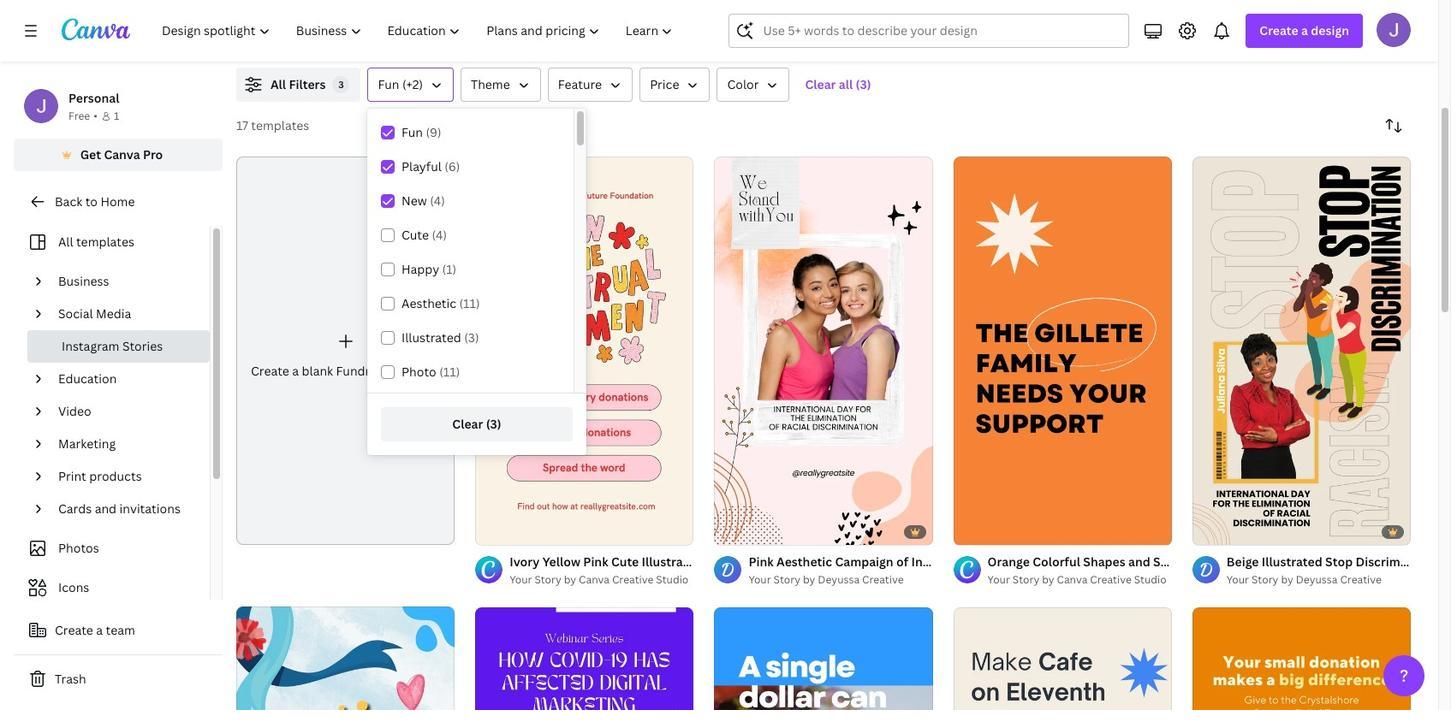 Task type: locate. For each thing, give the bounding box(es) containing it.
0 horizontal spatial clear
[[453, 416, 483, 433]]

by for your story by deyussa creative link corresponding to orange elegant curved frames and border financial emergencies fundraising instagram story image
[[1282, 573, 1294, 587]]

your story by deyussa creative link up blue colorful shapes and scribbles financial emergencies fundraising instagram story image
[[749, 572, 933, 589]]

0 horizontal spatial your story by canva creative studio
[[510, 573, 689, 587]]

get
[[80, 146, 101, 163]]

1 vertical spatial instagram
[[406, 363, 464, 379]]

1 vertical spatial create
[[251, 363, 289, 379]]

2 horizontal spatial (3)
[[856, 76, 871, 93]]

0 vertical spatial templates
[[251, 117, 309, 134]]

products
[[89, 468, 142, 485]]

by up the "purple with white accent simple aesthetic digital marketing webinar promotion instagram story" image
[[564, 573, 577, 587]]

your
[[510, 573, 532, 587], [749, 573, 771, 587], [988, 573, 1011, 587], [1227, 573, 1250, 587]]

(4) for new (4)
[[430, 193, 445, 209]]

by for your story by canva creative studio link corresponding to "cream and blue colorful shapes and scribbles business and entrepreneurship fundraising instagram story" image
[[1042, 573, 1055, 587]]

deyussa up blue colorful shapes and scribbles financial emergencies fundraising instagram story image
[[818, 573, 860, 587]]

your story by canva creative studio for your story by canva creative studio link corresponding to "cream and blue colorful shapes and scribbles business and entrepreneurship fundraising instagram story" image
[[988, 573, 1167, 587]]

1 horizontal spatial create
[[251, 363, 289, 379]]

2 your story by deyussa creative link from the left
[[1227, 572, 1411, 589]]

all
[[839, 76, 853, 93]]

photo (11)
[[402, 364, 460, 380]]

0 horizontal spatial a
[[96, 623, 103, 639]]

creative for orange elegant curved frames and border financial emergencies fundraising instagram story image
[[1341, 573, 1382, 587]]

aesthetic
[[402, 295, 457, 312]]

(+2)
[[402, 76, 423, 93]]

canva up "cream and blue colorful shapes and scribbles business and entrepreneurship fundraising instagram story" image
[[1057, 573, 1088, 587]]

3 right filters
[[338, 78, 344, 91]]

3 your from the left
[[988, 573, 1011, 587]]

deyussa up orange elegant curved frames and border financial emergencies fundraising instagram story image
[[1296, 573, 1338, 587]]

clear left all
[[805, 76, 836, 93]]

create inside the 'create a team' button
[[55, 623, 93, 639]]

create left design
[[1260, 22, 1299, 39]]

all down back
[[58, 234, 73, 250]]

0 vertical spatial fun
[[378, 76, 400, 93]]

(3) for illustrated (3)
[[464, 330, 479, 346]]

(4)
[[430, 193, 445, 209], [432, 227, 447, 243]]

a for design
[[1302, 22, 1309, 39]]

0 vertical spatial all
[[271, 76, 286, 93]]

fun left (+2)
[[378, 76, 400, 93]]

icons link
[[24, 572, 200, 605]]

1 horizontal spatial your story by canva creative studio
[[988, 573, 1167, 587]]

1 vertical spatial fun
[[402, 124, 423, 140]]

2 creative from the left
[[863, 573, 904, 587]]

1 horizontal spatial 3
[[985, 525, 990, 538]]

1 horizontal spatial your story by deyussa creative link
[[1227, 572, 1411, 589]]

your story by canva creative studio link up "cream and blue colorful shapes and scribbles business and entrepreneurship fundraising instagram story" image
[[988, 572, 1172, 589]]

2 horizontal spatial a
[[1302, 22, 1309, 39]]

0 horizontal spatial instagram
[[62, 338, 119, 355]]

0 horizontal spatial canva
[[104, 146, 140, 163]]

clear down photo (11)
[[453, 416, 483, 433]]

photo
[[402, 364, 437, 380]]

instagram up the education at the left bottom of page
[[62, 338, 119, 355]]

1 right •
[[114, 109, 119, 123]]

a inside create a blank fundraising instagram story element
[[292, 363, 299, 379]]

1 horizontal spatial studio
[[1135, 573, 1167, 587]]

2 studio from the left
[[1135, 573, 1167, 587]]

story
[[467, 363, 498, 379], [535, 573, 562, 587], [774, 573, 801, 587], [1013, 573, 1040, 587], [1252, 573, 1279, 587]]

canva
[[104, 146, 140, 163], [579, 573, 610, 587], [1057, 573, 1088, 587]]

1 by from the left
[[564, 573, 577, 587]]

1 studio from the left
[[656, 573, 689, 587]]

0 horizontal spatial 3
[[338, 78, 344, 91]]

your story by canva creative studio up "cream and blue colorful shapes and scribbles business and entrepreneurship fundraising instagram story" image
[[988, 573, 1167, 587]]

4 creative from the left
[[1341, 573, 1382, 587]]

1 horizontal spatial a
[[292, 363, 299, 379]]

stories
[[122, 338, 163, 355]]

studio
[[656, 573, 689, 587], [1135, 573, 1167, 587]]

1 your story by canva creative studio from the left
[[510, 573, 689, 587]]

1 for 1 of 3
[[966, 525, 971, 538]]

fundraising instagram stories templates image
[[1046, 0, 1411, 47]]

1 vertical spatial clear
[[453, 416, 483, 433]]

2 your from the left
[[749, 573, 771, 587]]

templates right "17"
[[251, 117, 309, 134]]

(11) right aesthetic
[[460, 295, 480, 312]]

create a design
[[1260, 22, 1350, 39]]

create left blank
[[251, 363, 289, 379]]

0 horizontal spatial studio
[[656, 573, 689, 587]]

instagram stories
[[62, 338, 163, 355]]

0 horizontal spatial 1
[[114, 109, 119, 123]]

filters
[[289, 76, 326, 93]]

4 by from the left
[[1282, 573, 1294, 587]]

invitations
[[120, 501, 181, 517]]

top level navigation element
[[151, 14, 688, 48]]

creative for the "purple with white accent simple aesthetic digital marketing webinar promotion instagram story" image
[[612, 573, 654, 587]]

all filters
[[271, 76, 326, 93]]

and
[[95, 501, 117, 517]]

1 your story by deyussa creative link from the left
[[749, 572, 933, 589]]

theme button
[[461, 68, 541, 102]]

get canva pro button
[[14, 139, 223, 171]]

(11) for photo (11)
[[440, 364, 460, 380]]

1 left of
[[966, 525, 971, 538]]

your story by deyussa creative up blue colorful shapes and scribbles financial emergencies fundraising instagram story image
[[749, 573, 904, 587]]

2 vertical spatial (3)
[[486, 416, 502, 433]]

canva left pro
[[104, 146, 140, 163]]

0 horizontal spatial your story by canva creative studio link
[[510, 572, 694, 589]]

0 horizontal spatial create
[[55, 623, 93, 639]]

fun inside button
[[378, 76, 400, 93]]

story for blue colorful shapes and scribbles financial emergencies fundraising instagram story image
[[774, 573, 801, 587]]

your story by canva creative studio link up the "purple with white accent simple aesthetic digital marketing webinar promotion instagram story" image
[[510, 572, 694, 589]]

2 vertical spatial create
[[55, 623, 93, 639]]

social
[[58, 306, 93, 322]]

story for orange elegant curved frames and border financial emergencies fundraising instagram story image
[[1252, 573, 1279, 587]]

fun left (9)
[[402, 124, 423, 140]]

0 vertical spatial (4)
[[430, 193, 445, 209]]

create a team button
[[14, 614, 223, 648]]

1 horizontal spatial (3)
[[486, 416, 502, 433]]

marketing link
[[51, 428, 200, 461]]

create inside create a blank fundraising instagram story element
[[251, 363, 289, 379]]

your story by deyussa creative for your story by deyussa creative link corresponding to orange elegant curved frames and border financial emergencies fundraising instagram story image
[[1227, 573, 1382, 587]]

business
[[58, 273, 109, 289]]

create a blank fundraising instagram story link
[[236, 157, 498, 545]]

fun for fun (9)
[[402, 124, 423, 140]]

price button
[[640, 68, 710, 102]]

1 vertical spatial (3)
[[464, 330, 479, 346]]

your story by canva creative studio link for "cream and blue colorful shapes and scribbles business and entrepreneurship fundraising instagram story" image
[[988, 572, 1172, 589]]

fun
[[378, 76, 400, 93], [402, 124, 423, 140]]

1 horizontal spatial your story by canva creative studio link
[[988, 572, 1172, 589]]

by up blue colorful shapes and scribbles financial emergencies fundraising instagram story image
[[803, 573, 816, 587]]

0 horizontal spatial fun
[[378, 76, 400, 93]]

2 vertical spatial a
[[96, 623, 103, 639]]

story for the "purple with white accent simple aesthetic digital marketing webinar promotion instagram story" image
[[535, 573, 562, 587]]

templates down 'back to home'
[[76, 234, 134, 250]]

1 horizontal spatial fun
[[402, 124, 423, 140]]

None search field
[[729, 14, 1130, 48]]

1 vertical spatial 1
[[966, 525, 971, 538]]

a
[[1302, 22, 1309, 39], [292, 363, 299, 379], [96, 623, 103, 639]]

0 vertical spatial (11)
[[460, 295, 480, 312]]

cream and blue colorful shapes and scribbles business and entrepreneurship fundraising instagram story image
[[954, 608, 1172, 711]]

clear
[[805, 76, 836, 93], [453, 416, 483, 433]]

3 filter options selected element
[[333, 76, 350, 93]]

orange colorful shapes and scribbles medical needs fundraising instagram story image
[[954, 157, 1172, 545]]

a inside create a design dropdown button
[[1302, 22, 1309, 39]]

new
[[402, 193, 427, 209]]

1 creative from the left
[[612, 573, 654, 587]]

creative
[[612, 573, 654, 587], [863, 573, 904, 587], [1091, 573, 1132, 587], [1341, 573, 1382, 587]]

create
[[1260, 22, 1299, 39], [251, 363, 289, 379], [55, 623, 93, 639]]

1 your story by canva creative studio link from the left
[[510, 572, 694, 589]]

1 your story by deyussa creative from the left
[[749, 573, 904, 587]]

0 horizontal spatial your story by deyussa creative
[[749, 573, 904, 587]]

1 horizontal spatial your story by deyussa creative
[[1227, 573, 1382, 587]]

create for create a design
[[1260, 22, 1299, 39]]

3 creative from the left
[[1091, 573, 1132, 587]]

price
[[650, 76, 680, 93]]

your story by deyussa creative up orange elegant curved frames and border financial emergencies fundraising instagram story image
[[1227, 573, 1382, 587]]

instagram down 'illustrated'
[[406, 363, 464, 379]]

photos
[[58, 540, 99, 557]]

canva for "cream and blue colorful shapes and scribbles business and entrepreneurship fundraising instagram story" image
[[1057, 573, 1088, 587]]

1 horizontal spatial deyussa
[[1296, 573, 1338, 587]]

fun (9)
[[402, 124, 442, 140]]

all
[[271, 76, 286, 93], [58, 234, 73, 250]]

by up orange elegant curved frames and border financial emergencies fundraising instagram story image
[[1282, 573, 1294, 587]]

2 your story by canva creative studio from the left
[[988, 573, 1167, 587]]

your story by deyussa creative link up orange elegant curved frames and border financial emergencies fundraising instagram story image
[[1227, 572, 1411, 589]]

2 deyussa from the left
[[1296, 573, 1338, 587]]

a inside the 'create a team' button
[[96, 623, 103, 639]]

(11) right photo
[[440, 364, 460, 380]]

1 your from the left
[[510, 573, 532, 587]]

photos link
[[24, 533, 200, 565]]

your story by deyussa creative link
[[749, 572, 933, 589], [1227, 572, 1411, 589]]

2 your story by deyussa creative from the left
[[1227, 573, 1382, 587]]

pro
[[143, 146, 163, 163]]

1 horizontal spatial instagram
[[406, 363, 464, 379]]

3 right of
[[985, 525, 990, 538]]

4 your from the left
[[1227, 573, 1250, 587]]

deyussa for blue colorful shapes and scribbles financial emergencies fundraising instagram story image
[[818, 573, 860, 587]]

all left filters
[[271, 76, 286, 93]]

your story by canva creative studio for the "purple with white accent simple aesthetic digital marketing webinar promotion instagram story" image's your story by canva creative studio link
[[510, 573, 689, 587]]

0 horizontal spatial templates
[[76, 234, 134, 250]]

2 horizontal spatial canva
[[1057, 573, 1088, 587]]

2 horizontal spatial create
[[1260, 22, 1299, 39]]

2 by from the left
[[803, 573, 816, 587]]

0 vertical spatial create
[[1260, 22, 1299, 39]]

your story by deyussa creative for your story by deyussa creative link associated with blue colorful shapes and scribbles financial emergencies fundraising instagram story image
[[749, 573, 904, 587]]

all templates
[[58, 234, 134, 250]]

print products
[[58, 468, 142, 485]]

color button
[[717, 68, 790, 102]]

studio for your story by canva creative studio link corresponding to "cream and blue colorful shapes and scribbles business and entrepreneurship fundraising instagram story" image
[[1135, 573, 1167, 587]]

all templates link
[[24, 226, 200, 259]]

0 vertical spatial (3)
[[856, 76, 871, 93]]

your for "cream and blue colorful shapes and scribbles business and entrepreneurship fundraising instagram story" image
[[988, 573, 1011, 587]]

your story by deyussa creative link for blue colorful shapes and scribbles financial emergencies fundraising instagram story image
[[749, 572, 933, 589]]

0 vertical spatial a
[[1302, 22, 1309, 39]]

Sort by button
[[1377, 109, 1411, 143]]

feature
[[558, 76, 602, 93]]

creative for blue colorful shapes and scribbles financial emergencies fundraising instagram story image
[[863, 573, 904, 587]]

your story by canva creative studio
[[510, 573, 689, 587], [988, 573, 1167, 587]]

canva for the "purple with white accent simple aesthetic digital marketing webinar promotion instagram story" image
[[579, 573, 610, 587]]

education link
[[51, 363, 200, 396]]

0 vertical spatial 1
[[114, 109, 119, 123]]

2 your story by canva creative studio link from the left
[[988, 572, 1172, 589]]

1 for 1
[[114, 109, 119, 123]]

0 vertical spatial clear
[[805, 76, 836, 93]]

cards
[[58, 501, 92, 517]]

happy (1)
[[402, 261, 457, 278]]

by up "cream and blue colorful shapes and scribbles business and entrepreneurship fundraising instagram story" image
[[1042, 573, 1055, 587]]

purple with white accent simple aesthetic digital marketing webinar promotion instagram story image
[[476, 608, 694, 711]]

blank
[[302, 363, 333, 379]]

1 horizontal spatial all
[[271, 76, 286, 93]]

1 vertical spatial all
[[58, 234, 73, 250]]

templates for all templates
[[76, 234, 134, 250]]

0 horizontal spatial deyussa
[[818, 573, 860, 587]]

1 vertical spatial templates
[[76, 234, 134, 250]]

1 horizontal spatial 1
[[966, 525, 971, 538]]

create down icons
[[55, 623, 93, 639]]

templates
[[251, 117, 309, 134], [76, 234, 134, 250]]

(11)
[[460, 295, 480, 312], [440, 364, 460, 380]]

(4) right 'new'
[[430, 193, 445, 209]]

social media link
[[51, 298, 200, 331]]

1 vertical spatial (4)
[[432, 227, 447, 243]]

(4) right "cute"
[[432, 227, 447, 243]]

(3)
[[856, 76, 871, 93], [464, 330, 479, 346], [486, 416, 502, 433]]

1 of 3 link
[[954, 157, 1172, 545]]

by
[[564, 573, 577, 587], [803, 573, 816, 587], [1042, 573, 1055, 587], [1282, 573, 1294, 587]]

1 deyussa from the left
[[818, 573, 860, 587]]

1 horizontal spatial templates
[[251, 117, 309, 134]]

1 vertical spatial (11)
[[440, 364, 460, 380]]

3
[[338, 78, 344, 91], [985, 525, 990, 538]]

0 horizontal spatial your story by deyussa creative link
[[749, 572, 933, 589]]

feature button
[[548, 68, 633, 102]]

0 horizontal spatial all
[[58, 234, 73, 250]]

1 horizontal spatial clear
[[805, 76, 836, 93]]

1 horizontal spatial canva
[[579, 573, 610, 587]]

0 vertical spatial instagram
[[62, 338, 119, 355]]

3 by from the left
[[1042, 573, 1055, 587]]

canva up the "purple with white accent simple aesthetic digital marketing webinar promotion instagram story" image
[[579, 573, 610, 587]]

0 horizontal spatial (3)
[[464, 330, 479, 346]]

your story by canva creative studio up the "purple with white accent simple aesthetic digital marketing webinar promotion instagram story" image
[[510, 573, 689, 587]]

by for your story by deyussa creative link associated with blue colorful shapes and scribbles financial emergencies fundraising instagram story image
[[803, 573, 816, 587]]

your story by canva creative studio link
[[510, 572, 694, 589], [988, 572, 1172, 589]]

1 vertical spatial a
[[292, 363, 299, 379]]

a left design
[[1302, 22, 1309, 39]]

a left blank
[[292, 363, 299, 379]]

create inside create a design dropdown button
[[1260, 22, 1299, 39]]

a left the "team"
[[96, 623, 103, 639]]



Task type: vqa. For each thing, say whether or not it's contained in the screenshot.
the posts to the middle
no



Task type: describe. For each thing, give the bounding box(es) containing it.
trash
[[55, 671, 86, 688]]

(4) for cute (4)
[[432, 227, 447, 243]]

clear (3)
[[453, 416, 502, 433]]

print
[[58, 468, 86, 485]]

back to home link
[[14, 185, 223, 219]]

create a team
[[55, 623, 135, 639]]

clear for clear (3)
[[453, 416, 483, 433]]

create a blank fundraising instagram story
[[251, 363, 498, 379]]

story for "cream and blue colorful shapes and scribbles business and entrepreneurship fundraising instagram story" image
[[1013, 573, 1040, 587]]

team
[[106, 623, 135, 639]]

1 of 3
[[966, 525, 990, 538]]

a for blank
[[292, 363, 299, 379]]

cards and invitations
[[58, 501, 181, 517]]

your for the "purple with white accent simple aesthetic digital marketing webinar promotion instagram story" image
[[510, 573, 532, 587]]

illustrated (3)
[[402, 330, 479, 346]]

get canva pro
[[80, 146, 163, 163]]

theme
[[471, 76, 510, 93]]

jacob simon image
[[1377, 13, 1411, 47]]

print products link
[[51, 461, 200, 493]]

clear (3) button
[[381, 408, 573, 442]]

clear all (3) button
[[797, 68, 880, 102]]

free •
[[69, 109, 98, 123]]

your story by deyussa creative link for orange elegant curved frames and border financial emergencies fundraising instagram story image
[[1227, 572, 1411, 589]]

video link
[[51, 396, 200, 428]]

cards and invitations link
[[51, 493, 200, 526]]

personal
[[69, 90, 119, 106]]

ivory yellow pink cute illustrative fundraising / donation opportunities instagram story image
[[476, 157, 694, 545]]

templates for 17 templates
[[251, 117, 309, 134]]

happy
[[402, 261, 440, 278]]

17
[[236, 117, 248, 134]]

(11) for aesthetic (11)
[[460, 295, 480, 312]]

business link
[[51, 266, 200, 298]]

all for all filters
[[271, 76, 286, 93]]

0 vertical spatial 3
[[338, 78, 344, 91]]

your for orange elegant curved frames and border financial emergencies fundraising instagram story image
[[1227, 573, 1250, 587]]

color
[[728, 76, 759, 93]]

canva inside 'button'
[[104, 146, 140, 163]]

playful
[[402, 158, 442, 175]]

marketing
[[58, 436, 116, 452]]

icons
[[58, 580, 89, 596]]

fun (+2) button
[[368, 68, 454, 102]]

your for blue colorful shapes and scribbles financial emergencies fundraising instagram story image
[[749, 573, 771, 587]]

back to home
[[55, 194, 135, 210]]

trash link
[[14, 663, 223, 697]]

home
[[101, 194, 135, 210]]

fun (+2)
[[378, 76, 423, 93]]

cute
[[402, 227, 429, 243]]

(1)
[[442, 261, 457, 278]]

free
[[69, 109, 90, 123]]

pink aesthetic campaign of international day for the elimination of racial discrimination instagram story image
[[715, 157, 933, 545]]

back
[[55, 194, 82, 210]]

blue colorful shapes and scribbles financial emergencies fundraising instagram story image
[[715, 608, 933, 711]]

17 templates
[[236, 117, 309, 134]]

new (4)
[[402, 193, 445, 209]]

creative for "cream and blue colorful shapes and scribbles business and entrepreneurship fundraising instagram story" image
[[1091, 573, 1132, 587]]

(9)
[[426, 124, 442, 140]]

create a blank fundraising instagram story element
[[236, 157, 498, 545]]

media
[[96, 306, 131, 322]]

studio for the "purple with white accent simple aesthetic digital marketing webinar promotion instagram story" image's your story by canva creative studio link
[[656, 573, 689, 587]]

by for the "purple with white accent simple aesthetic digital marketing webinar promotion instagram story" image's your story by canva creative studio link
[[564, 573, 577, 587]]

design
[[1312, 22, 1350, 39]]

video
[[58, 403, 91, 420]]

create for create a blank fundraising instagram story
[[251, 363, 289, 379]]

(6)
[[445, 158, 460, 175]]

instagram inside create a blank fundraising instagram story element
[[406, 363, 464, 379]]

a for team
[[96, 623, 103, 639]]

social media
[[58, 306, 131, 322]]

fun for fun (+2)
[[378, 76, 400, 93]]

create a design button
[[1246, 14, 1364, 48]]

(3) for clear (3)
[[486, 416, 502, 433]]

playful (6)
[[402, 158, 460, 175]]

create for create a team
[[55, 623, 93, 639]]

•
[[94, 109, 98, 123]]

cute (4)
[[402, 227, 447, 243]]

beige illustrated stop discrimination campaign instagram story image
[[1193, 157, 1411, 545]]

fundraising
[[336, 363, 403, 379]]

to
[[85, 194, 98, 210]]

1 vertical spatial 3
[[985, 525, 990, 538]]

of
[[973, 525, 983, 538]]

clear for clear all (3)
[[805, 76, 836, 93]]

aesthetic (11)
[[402, 295, 480, 312]]

clear all (3)
[[805, 76, 871, 93]]

your story by canva creative studio link for the "purple with white accent simple aesthetic digital marketing webinar promotion instagram story" image
[[510, 572, 694, 589]]

orange elegant curved frames and border financial emergencies fundraising instagram story image
[[1193, 608, 1411, 711]]

illustrated
[[402, 330, 461, 346]]

Search search field
[[764, 15, 1119, 47]]

all for all templates
[[58, 234, 73, 250]]

education
[[58, 371, 117, 387]]

deyussa for orange elegant curved frames and border financial emergencies fundraising instagram story image
[[1296, 573, 1338, 587]]

blue playful autism awareness day instagram story image
[[236, 607, 455, 711]]



